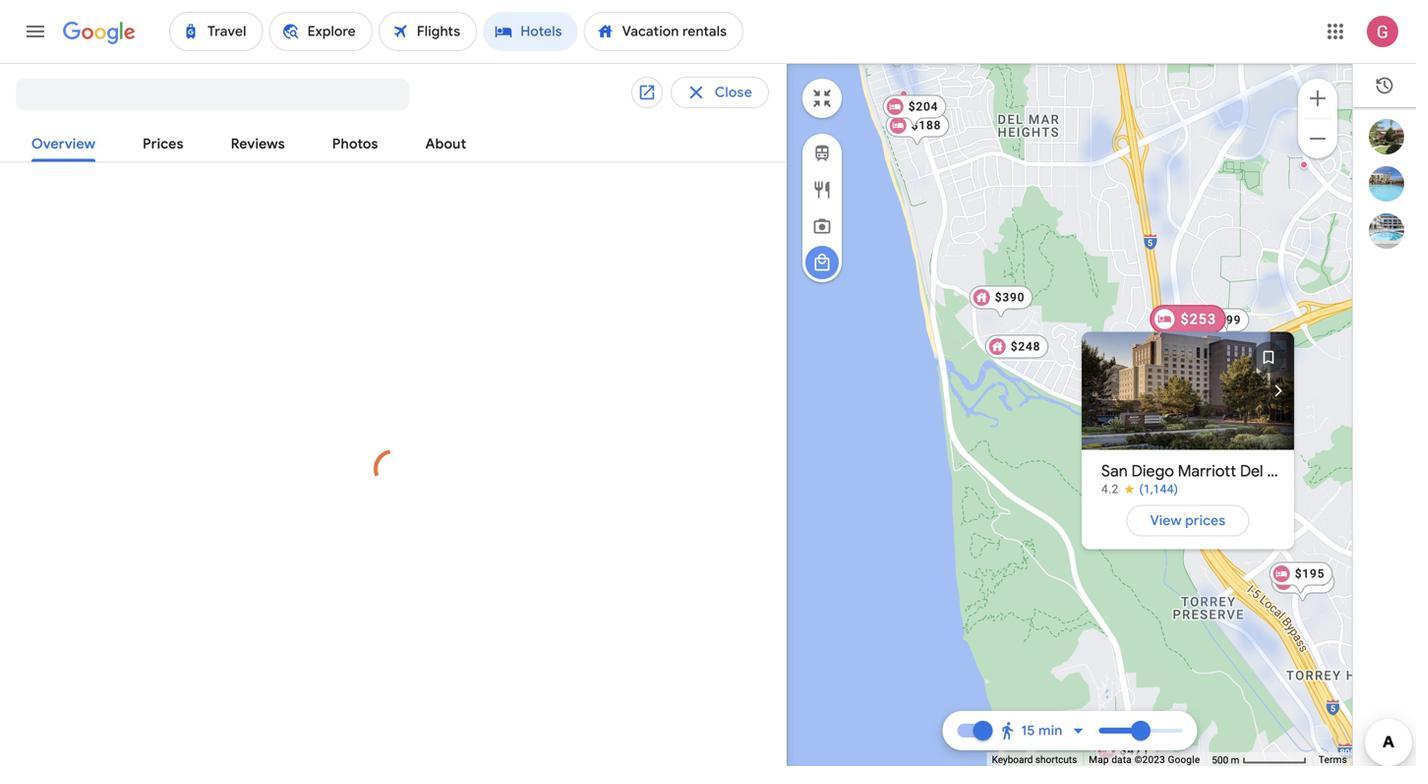 Task type: locate. For each thing, give the bounding box(es) containing it.
list
[[1354, 119, 1417, 249], [1082, 332, 1295, 470]]

recently viewed image
[[1376, 76, 1395, 95]]

les artistes inn image
[[900, 90, 908, 98]]

main menu image
[[24, 20, 47, 43]]

$253
[[1181, 311, 1217, 328]]

pool
[[367, 147, 395, 164]]

diego
[[1132, 461, 1175, 481]]

$390 link
[[970, 286, 1033, 319]]

4+ rating button
[[415, 140, 519, 171]]

2 button
[[598, 77, 689, 124]]

Check-in text field
[[312, 78, 383, 123]]

tab list
[[0, 120, 787, 163]]

$471 link
[[1095, 739, 1158, 766]]

keyboard
[[992, 754, 1033, 766]]

next image
[[1255, 367, 1303, 415]]

san
[[1102, 461, 1128, 481]]

4+
[[448, 147, 465, 164]]

©2023
[[1135, 754, 1166, 766]]

4+ rating
[[448, 147, 507, 164]]

save san diego marriott del mar to collection image
[[1246, 334, 1293, 381]]

$248 link
[[986, 335, 1049, 359]]

filters form
[[16, 63, 756, 199]]

$188 link
[[886, 114, 950, 147]]

$174 link
[[1165, 321, 1228, 355]]

$204 link
[[883, 95, 947, 128]]

clear image
[[205, 90, 228, 113]]

0 vertical spatial list
[[1354, 119, 1417, 249]]

recently viewed element
[[1354, 64, 1417, 107]]

$150
[[1298, 575, 1328, 589]]

view
[[1151, 512, 1182, 530]]

1 horizontal spatial list
[[1354, 119, 1417, 249]]

4- or 5-star button
[[526, 140, 647, 171]]

$248
[[1011, 340, 1041, 354]]

$199
[[1212, 313, 1242, 327], [1191, 317, 1221, 331]]

all filters button
[[16, 140, 127, 171]]

data
[[1112, 754, 1132, 766]]

price
[[689, 147, 722, 164]]

under $50 button
[[134, 140, 248, 171]]

keyboard shortcuts
[[992, 754, 1078, 766]]

$253 link
[[1151, 305, 1227, 345]]

spa
[[289, 147, 314, 164]]

map
[[1089, 754, 1110, 766]]

prices
[[143, 135, 184, 153]]

$195
[[1296, 567, 1326, 581]]

1 vertical spatial list
[[1082, 332, 1295, 470]]

open in new tab image
[[638, 83, 657, 102]]

about
[[426, 135, 467, 153]]

$199 link
[[1186, 308, 1250, 342], [1166, 312, 1229, 346]]

overview
[[31, 135, 96, 153]]

mar
[[1268, 461, 1296, 481]]

under $50
[[168, 147, 236, 164]]

google
[[1168, 754, 1201, 766]]

$204
[[909, 100, 939, 114]]



Task type: vqa. For each thing, say whether or not it's contained in the screenshot.
Filters form
yes



Task type: describe. For each thing, give the bounding box(es) containing it.
4.2 out of 5 stars from 1,144 reviews image
[[1102, 481, 1179, 497]]

15 min button
[[995, 707, 1092, 755]]

terms
[[1319, 754, 1348, 766]]

zoom out map image
[[1307, 127, 1330, 150]]

$188
[[912, 119, 942, 132]]

(1,144)
[[1140, 482, 1179, 496]]

oakwood at monarch at carmel valley image
[[1301, 161, 1309, 169]]

map data ©2023 google
[[1089, 754, 1201, 766]]

$390
[[995, 291, 1025, 305]]

keyboard shortcuts button
[[992, 753, 1078, 766]]

reviews
[[231, 135, 285, 153]]

tab list containing overview
[[0, 120, 787, 163]]

view prices button
[[1127, 497, 1250, 544]]

4- or 5-star
[[560, 147, 636, 164]]

view smaller map image
[[811, 87, 834, 110]]

2
[[642, 92, 650, 108]]

close button
[[671, 77, 769, 108]]

or
[[578, 147, 592, 164]]

rating
[[468, 147, 507, 164]]

close
[[715, 84, 753, 101]]

$174
[[1190, 326, 1220, 340]]

map region
[[787, 63, 1354, 766]]

4.2
[[1102, 482, 1119, 496]]

15 min
[[1022, 722, 1063, 740]]

min
[[1039, 722, 1063, 740]]

view prices link
[[1082, 497, 1295, 549]]

san diego marriott del mar
[[1102, 461, 1296, 481]]

4-
[[560, 147, 575, 164]]

all
[[53, 147, 70, 164]]

$471
[[1120, 744, 1150, 758]]

$195 link
[[1270, 562, 1333, 596]]

0 horizontal spatial list
[[1082, 332, 1295, 470]]

photos
[[332, 135, 378, 153]]

loading results progress bar
[[361, 436, 427, 502]]

$150 link
[[1272, 570, 1335, 604]]

5-
[[596, 147, 610, 164]]

star
[[610, 147, 636, 164]]

photo 1 image
[[1082, 332, 1295, 450]]

zoom in map image
[[1307, 86, 1330, 110]]

$50
[[211, 147, 236, 164]]

pool button
[[333, 140, 407, 171]]

marriott
[[1179, 461, 1237, 481]]

15
[[1022, 722, 1036, 740]]

price button
[[655, 140, 756, 171]]

under
[[168, 147, 208, 164]]

spa button
[[256, 140, 326, 171]]

filters
[[73, 147, 111, 164]]

shortcuts
[[1036, 754, 1078, 766]]

del
[[1241, 461, 1264, 481]]

prices
[[1186, 512, 1226, 530]]

all filters
[[53, 147, 111, 164]]

terms link
[[1319, 754, 1348, 766]]

view prices
[[1151, 512, 1226, 530]]



